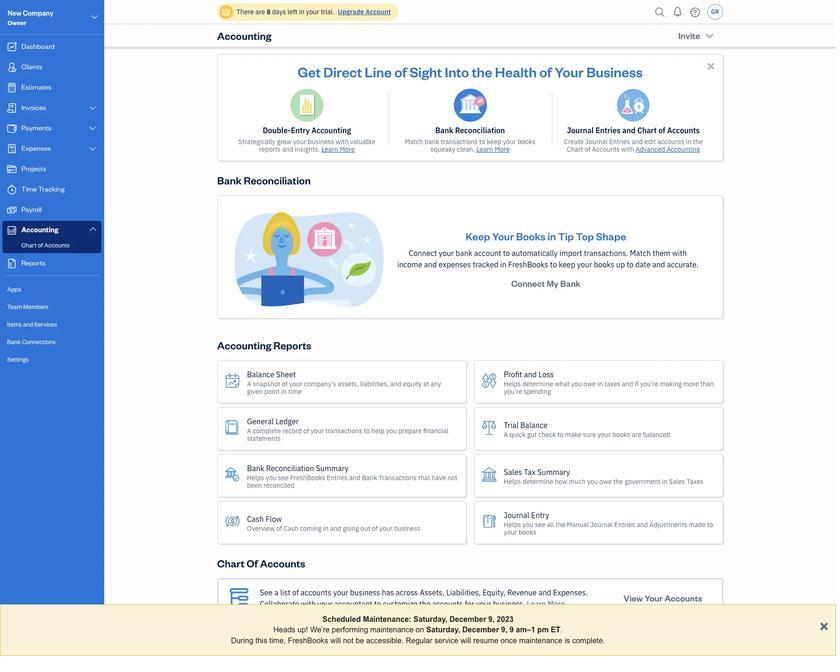 Task type: locate. For each thing, give the bounding box(es) containing it.
0 horizontal spatial 9,
[[489, 615, 495, 623]]

1 horizontal spatial not
[[448, 473, 458, 482]]

entries left adjustments
[[615, 520, 636, 529]]

summary inside 'bank reconciliation summary helps you see freshbooks entries and bank transactions that have not been reconciled'
[[316, 464, 349, 473]]

determine inside sales tax summary helps determine how much you owe the government in sales taxes
[[523, 477, 554, 486]]

1 horizontal spatial more
[[495, 145, 510, 154]]

accounting
[[217, 29, 272, 42], [312, 126, 351, 135], [667, 145, 701, 154], [21, 225, 59, 234], [217, 339, 272, 352]]

on
[[416, 626, 425, 634]]

0 vertical spatial connect
[[409, 248, 437, 258]]

bank right the my
[[561, 278, 581, 289]]

0 vertical spatial reports
[[21, 258, 46, 267]]

saturday, up "service"
[[427, 626, 461, 634]]

a down general on the left bottom of page
[[247, 427, 251, 435]]

0 vertical spatial chevron large down image
[[88, 104, 97, 112]]

bank down items
[[7, 338, 21, 346]]

accounting link
[[2, 221, 101, 239]]

entries inside 'bank reconciliation summary helps you see freshbooks entries and bank transactions that have not been reconciled'
[[327, 473, 348, 482]]

accounts inside create journal entries and edit accounts in the chart of accounts with
[[658, 137, 685, 146]]

internal
[[730, 605, 755, 614]]

and left adjustments
[[637, 520, 649, 529]]

your inside general ledger a complete record of your transactions to help you prepare financial statements
[[311, 427, 324, 435]]

and inside create journal entries and edit accounts in the chart of accounts with
[[632, 137, 643, 146]]

transactions down bank reconciliation image
[[441, 137, 478, 146]]

in left taxes
[[598, 380, 603, 388]]

with
[[336, 137, 349, 146], [622, 145, 635, 154], [673, 248, 688, 258], [301, 599, 316, 609]]

transactions left help
[[326, 427, 363, 435]]

connect
[[409, 248, 437, 258], [512, 278, 545, 289]]

0 vertical spatial not
[[448, 473, 458, 482]]

strategically
[[239, 137, 276, 146]]

helps inside 'bank reconciliation summary helps you see freshbooks entries and bank transactions that have not been reconciled'
[[247, 473, 264, 482]]

assets,
[[338, 380, 359, 388]]

2 determine from the top
[[523, 477, 554, 486]]

and inside main element
[[23, 321, 33, 328]]

1 vertical spatial your
[[493, 230, 514, 243]]

the
[[472, 63, 493, 81], [694, 137, 703, 146], [614, 477, 624, 486], [556, 520, 566, 529], [420, 599, 431, 609]]

estimates
[[21, 82, 51, 92]]

0 vertical spatial determine
[[523, 380, 554, 388]]

snapshot
[[253, 380, 281, 388]]

and inside strategically grow your business with valuable reports and insights.
[[282, 145, 294, 154]]

maintenance
[[371, 626, 414, 634], [520, 637, 563, 645]]

balance up gut
[[521, 420, 548, 430]]

your up scheduled
[[318, 599, 333, 609]]

your
[[306, 8, 320, 16], [293, 137, 307, 146], [503, 137, 517, 146], [439, 248, 454, 258], [578, 260, 593, 269], [289, 380, 303, 388], [311, 427, 324, 435], [598, 430, 611, 439], [380, 524, 393, 533], [504, 528, 517, 537], [334, 588, 349, 597], [318, 599, 333, 609], [477, 599, 492, 609]]

business.
[[493, 599, 526, 609]]

accounts right edit
[[658, 137, 685, 146]]

accounting inside main element
[[21, 225, 59, 234]]

prepare
[[399, 427, 422, 435]]

1 chevron large down image from the top
[[88, 104, 97, 112]]

bank reconciliation down reports
[[217, 174, 311, 187]]

search image
[[653, 5, 668, 19]]

you right been
[[266, 473, 277, 482]]

apps
[[7, 285, 21, 293]]

in inside cash flow overview of cash coming in and going out of your business
[[323, 524, 329, 533]]

1 horizontal spatial cash
[[284, 524, 299, 533]]

connect inside button
[[512, 278, 545, 289]]

1 horizontal spatial entry
[[532, 510, 550, 520]]

in right left
[[299, 8, 305, 16]]

more right clean. on the top
[[495, 145, 510, 154]]

0 horizontal spatial sales
[[504, 467, 523, 477]]

with inside create journal entries and edit accounts in the chart of accounts with
[[622, 145, 635, 154]]

reconciliation
[[455, 126, 505, 135], [244, 174, 311, 187], [266, 464, 314, 473]]

accounting up chart of accounts
[[21, 225, 59, 234]]

of
[[395, 63, 407, 81], [540, 63, 552, 81], [659, 126, 666, 135], [585, 145, 591, 154], [38, 241, 43, 249], [282, 380, 288, 388], [304, 427, 309, 435], [277, 524, 282, 533], [372, 524, 378, 533], [292, 588, 299, 597]]

government
[[625, 477, 661, 486]]

chevron large down image inside payments link
[[88, 125, 97, 132]]

bank inside match bank transactions to keep your books squeaky clean.
[[425, 137, 440, 146]]

journal entries and chart of accounts image
[[617, 89, 651, 122]]

valuable
[[351, 137, 376, 146]]

1 horizontal spatial balance
[[521, 420, 548, 430]]

tip
[[559, 230, 574, 243]]

0 horizontal spatial transactions
[[326, 427, 363, 435]]

summary for bank reconciliation summary
[[316, 464, 349, 473]]

chevron large down image down the estimates link
[[88, 104, 97, 112]]

1 vertical spatial determine
[[523, 477, 554, 486]]

of
[[247, 557, 258, 570]]

journal inside create journal entries and edit accounts in the chart of accounts with
[[586, 137, 608, 146]]

your right the "view"
[[645, 593, 663, 604]]

crown image
[[221, 7, 231, 17]]

manual
[[567, 520, 589, 529]]

double-entry accounting image
[[291, 89, 324, 122]]

books inside the trial balance a quick gut check to make sure your books are balanced
[[613, 430, 631, 439]]

is
[[565, 637, 571, 645]]

and up create journal entries and edit accounts in the chart of accounts with
[[623, 126, 636, 135]]

0 horizontal spatial connect
[[409, 248, 437, 258]]

top
[[576, 230, 595, 243]]

journal down tax
[[504, 510, 530, 520]]

of inside 'see a list of accounts your business has across assets, liabilities, equity, revenue and expenses. collaborate with your accountant to customize the accounts for your business.'
[[292, 588, 299, 597]]

1 vertical spatial reports
[[274, 339, 312, 352]]

business inside cash flow overview of cash coming in and going out of your business
[[394, 524, 421, 533]]

0 horizontal spatial see
[[278, 473, 289, 482]]

helps for profit and loss
[[504, 380, 521, 388]]

adjustments
[[650, 520, 688, 529]]

1 vertical spatial balance
[[521, 420, 548, 430]]

you right help
[[386, 427, 397, 435]]

go to help image
[[688, 5, 703, 19]]

entry up strategically grow your business with valuable reports and insights.
[[291, 126, 310, 135]]

revenue
[[508, 588, 537, 597]]

in inside balance sheet a snapshot of your company's assets, liabilities, and equity at any given point in time
[[282, 387, 287, 396]]

main element
[[0, 0, 128, 656]]

bank
[[436, 126, 454, 135], [217, 174, 242, 187], [561, 278, 581, 289], [7, 338, 21, 346], [247, 464, 265, 473], [362, 473, 377, 482]]

books
[[518, 137, 536, 146], [594, 260, 615, 269], [613, 430, 631, 439], [519, 528, 537, 537]]

helps down statements
[[247, 473, 264, 482]]

0 vertical spatial cash
[[247, 514, 264, 524]]

to right clean. on the top
[[480, 137, 486, 146]]

your down double-entry accounting
[[293, 137, 307, 146]]

bank reconciliation image
[[454, 89, 487, 122]]

1 horizontal spatial owe
[[600, 477, 612, 486]]

see
[[260, 588, 273, 597]]

0 vertical spatial december
[[450, 615, 487, 623]]

chevron large down image down payments link
[[88, 145, 97, 153]]

1 horizontal spatial match
[[630, 248, 651, 258]]

projects link
[[2, 160, 101, 179]]

1 horizontal spatial bank
[[456, 248, 473, 258]]

see right been
[[278, 473, 289, 482]]

equity,
[[483, 588, 506, 597]]

transactions
[[441, 137, 478, 146], [326, 427, 363, 435]]

are left balanced
[[632, 430, 642, 439]]

business right out
[[394, 524, 421, 533]]

chevron large down image
[[90, 11, 99, 23], [88, 225, 97, 233]]

of down the sheet
[[282, 380, 288, 388]]

with inside the connect your bank account to automatically import transactions. match them with income and expenses tracked in freshbooks to keep your books up to date and accurate.
[[673, 248, 688, 258]]

are left 8 at the left of page
[[256, 8, 265, 16]]

learn for reconciliation
[[477, 145, 493, 154]]

owe left taxes
[[584, 380, 596, 388]]

keep right clean. on the top
[[487, 137, 502, 146]]

maintenance:
[[363, 615, 412, 623]]

dashboard
[[21, 42, 55, 51]]

entry up 'all' in the right bottom of the page
[[532, 510, 550, 520]]

notifications image
[[671, 2, 686, 21]]

1 vertical spatial business
[[394, 524, 421, 533]]

in
[[299, 8, 305, 16], [687, 137, 692, 146], [548, 230, 557, 243], [501, 260, 507, 269], [598, 380, 603, 388], [282, 387, 287, 396], [663, 477, 668, 486], [323, 524, 329, 533]]

connect your bank account to begin matching your bank transactions image
[[233, 211, 385, 308]]

sheet
[[276, 370, 296, 379]]

entries
[[596, 126, 621, 135], [610, 137, 631, 146], [327, 473, 348, 482], [615, 520, 636, 529]]

and down journal entries and chart of accounts
[[632, 137, 643, 146]]

1 vertical spatial see
[[535, 520, 546, 529]]

make
[[566, 430, 582, 439]]

team
[[7, 303, 22, 311]]

reconciliation up match bank transactions to keep your books squeaky clean.
[[455, 126, 505, 135]]

learn for entry
[[322, 145, 338, 154]]

balance up snapshot
[[247, 370, 275, 379]]

1 horizontal spatial 9,
[[502, 626, 508, 634]]

helps for sales tax summary
[[504, 477, 521, 486]]

1 vertical spatial keep
[[559, 260, 576, 269]]

a inside general ledger a complete record of your transactions to help you prepare financial statements
[[247, 427, 251, 435]]

you inside profit and loss helps determine what you owe in taxes and if you're making more than you're spending
[[572, 380, 582, 388]]

0 horizontal spatial balance
[[247, 370, 275, 379]]

saturday,
[[414, 615, 448, 623], [427, 626, 461, 634]]

entries up create journal entries and edit accounts in the chart of accounts with
[[596, 126, 621, 135]]

learn more
[[322, 145, 355, 154], [477, 145, 510, 154], [527, 599, 565, 609]]

time
[[21, 184, 37, 193]]

0 vertical spatial bank reconciliation
[[436, 126, 505, 135]]

1 horizontal spatial transactions
[[441, 137, 478, 146]]

2 vertical spatial business
[[350, 588, 381, 597]]

entry for double-
[[291, 126, 310, 135]]

0 horizontal spatial business
[[308, 137, 335, 146]]

a for trial balance
[[504, 430, 508, 439]]

2 vertical spatial accounts
[[433, 599, 463, 609]]

journal up 'create'
[[568, 126, 594, 135]]

1 will from the left
[[331, 637, 341, 645]]

match inside match bank transactions to keep your books squeaky clean.
[[405, 137, 423, 146]]

you're down profit
[[504, 387, 523, 396]]

0 horizontal spatial cash
[[247, 514, 264, 524]]

payments
[[21, 123, 51, 132]]

0 vertical spatial sales
[[504, 467, 523, 477]]

insights.
[[295, 145, 320, 154]]

what
[[555, 380, 570, 388]]

1 vertical spatial chevron large down image
[[88, 125, 97, 132]]

with inside 'see a list of accounts your business has across assets, liabilities, equity, revenue and expenses. collaborate with your accountant to customize the accounts for your business.'
[[301, 599, 316, 609]]

the inside 'see a list of accounts your business has across assets, liabilities, equity, revenue and expenses. collaborate with your accountant to customize the accounts for your business.'
[[420, 599, 431, 609]]

1 vertical spatial maintenance
[[520, 637, 563, 645]]

2 vertical spatial reconciliation
[[266, 464, 314, 473]]

helps inside profit and loss helps determine what you owe in taxes and if you're making more than you're spending
[[504, 380, 521, 388]]

are inside the trial balance a quick gut check to make sure your books are balanced
[[632, 430, 642, 439]]

1 horizontal spatial your
[[555, 63, 584, 81]]

advanced
[[636, 145, 666, 154]]

with left valuable
[[336, 137, 349, 146]]

1 vertical spatial bank reconciliation
[[217, 174, 311, 187]]

1 horizontal spatial summary
[[538, 467, 571, 477]]

bank reconciliation up match bank transactions to keep your books squeaky clean.
[[436, 126, 505, 135]]

quick
[[510, 430, 526, 439]]

balance sheet a snapshot of your company's assets, liabilities, and equity at any given point in time
[[247, 370, 442, 396]]

0 horizontal spatial your
[[493, 230, 514, 243]]

chevrondown image
[[705, 31, 716, 40]]

than
[[701, 380, 715, 388]]

chevron large down image for payments
[[88, 125, 97, 132]]

0 horizontal spatial maintenance
[[371, 626, 414, 634]]

0 horizontal spatial entry
[[291, 126, 310, 135]]

and inside balance sheet a snapshot of your company's assets, liabilities, and equity at any given point in time
[[391, 380, 402, 388]]

sales
[[504, 467, 523, 477], [670, 477, 686, 486]]

and up learn more link
[[539, 588, 552, 597]]

freshbooks inside 'bank reconciliation summary helps you see freshbooks entries and bank transactions that have not been reconciled'
[[290, 473, 326, 482]]

0 vertical spatial keep
[[487, 137, 502, 146]]

you left 'all' in the right bottom of the page
[[523, 520, 534, 529]]

the inside create journal entries and edit accounts in the chart of accounts with
[[694, 137, 703, 146]]

in left the "time" at left
[[282, 387, 287, 396]]

trial.
[[321, 8, 335, 16]]

cash flow overview of cash coming in and going out of your business
[[247, 514, 421, 533]]

accounts down accounting link
[[44, 241, 70, 249]]

0 horizontal spatial match
[[405, 137, 423, 146]]

0 horizontal spatial not
[[343, 637, 354, 645]]

you inside sales tax summary helps determine how much you owe the government in sales taxes
[[588, 477, 598, 486]]

learn more up 'pm'
[[527, 599, 565, 609]]

into
[[445, 63, 470, 81]]

you inside general ledger a complete record of your transactions to help you prepare financial statements
[[386, 427, 397, 435]]

1 horizontal spatial learn more
[[477, 145, 510, 154]]

0 horizontal spatial learn more
[[322, 145, 355, 154]]

1 horizontal spatial see
[[535, 520, 546, 529]]

to inside the trial balance a quick gut check to make sure your books are balanced
[[558, 430, 564, 439]]

0 vertical spatial freshbooks
[[509, 260, 549, 269]]

items
[[7, 321, 22, 328]]

december up "resume"
[[463, 626, 499, 634]]

2 will from the left
[[461, 637, 472, 645]]

in inside create journal entries and edit accounts in the chart of accounts with
[[687, 137, 692, 146]]

1 vertical spatial owe
[[600, 477, 612, 486]]

1 horizontal spatial sales
[[670, 477, 686, 486]]

your inside the trial balance a quick gut check to make sure your books are balanced
[[598, 430, 611, 439]]

chevron large down image inside invoices link
[[88, 104, 97, 112]]

and inside journal entry helps you see all the manual journal entries and adjustments made to your books
[[637, 520, 649, 529]]

chart of accounts
[[217, 557, 306, 570]]

of inside balance sheet a snapshot of your company's assets, liabilities, and equity at any given point in time
[[282, 380, 288, 388]]

reconciliation inside 'bank reconciliation summary helps you see freshbooks entries and bank transactions that have not been reconciled'
[[266, 464, 314, 473]]

2 chevron large down image from the top
[[88, 125, 97, 132]]

chart inside create journal entries and edit accounts in the chart of accounts with
[[567, 145, 584, 154]]

0 vertical spatial bank
[[425, 137, 440, 146]]

helps for bank reconciliation summary
[[247, 473, 264, 482]]

to up maintenance:
[[374, 599, 381, 609]]

1 vertical spatial match
[[630, 248, 651, 258]]

bank
[[425, 137, 440, 146], [456, 248, 473, 258]]

upgrade
[[338, 8, 364, 16]]

1 horizontal spatial keep
[[559, 260, 576, 269]]

1 determine from the top
[[523, 380, 554, 388]]

2 horizontal spatial learn more
[[527, 599, 565, 609]]

of inside main element
[[38, 241, 43, 249]]

chart of accounts link
[[4, 239, 100, 251]]

0 horizontal spatial bank reconciliation
[[217, 174, 311, 187]]

chevron large down image for invoices
[[88, 104, 97, 112]]

of right 'record'
[[304, 427, 309, 435]]

accounts right 'create'
[[593, 145, 620, 154]]

maintenance down maintenance:
[[371, 626, 414, 634]]

reports up the sheet
[[274, 339, 312, 352]]

0 horizontal spatial owe
[[584, 380, 596, 388]]

0 horizontal spatial reports
[[21, 258, 46, 267]]

books down the transactions.
[[594, 260, 615, 269]]

match
[[405, 137, 423, 146], [630, 248, 651, 258]]

time tracking link
[[2, 180, 101, 200]]

my
[[547, 278, 559, 289]]

books left 'create'
[[518, 137, 536, 146]]

0 vertical spatial accounts
[[658, 137, 685, 146]]

connect inside the connect your bank account to automatically import transactions. match them with income and expenses tracked in freshbooks to keep your books up to date and accurate.
[[409, 248, 437, 258]]

0 vertical spatial your
[[555, 63, 584, 81]]

journal
[[568, 126, 594, 135], [586, 137, 608, 146], [504, 510, 530, 520], [591, 520, 613, 529]]

reconciliation down reports
[[244, 174, 311, 187]]

clients
[[21, 62, 42, 71]]

your down import
[[578, 260, 593, 269]]

keep down import
[[559, 260, 576, 269]]

reports down chart of accounts
[[21, 258, 46, 267]]

balance inside balance sheet a snapshot of your company's assets, liabilities, and equity at any given point in time
[[247, 370, 275, 379]]

see left 'all' in the right bottom of the page
[[535, 520, 546, 529]]

bank up expenses
[[456, 248, 473, 258]]

3 chevron large down image from the top
[[88, 145, 97, 153]]

summary inside sales tax summary helps determine how much you owe the government in sales taxes
[[538, 467, 571, 477]]

liabilities,
[[447, 588, 481, 597]]

entry inside journal entry helps you see all the manual journal entries and adjustments made to your books
[[532, 510, 550, 520]]

1 horizontal spatial business
[[350, 588, 381, 597]]

accounts for chart of accounts
[[44, 241, 70, 249]]

cash up overview
[[247, 514, 264, 524]]

client image
[[6, 63, 18, 72]]

0 vertical spatial reconciliation
[[455, 126, 505, 135]]

estimates link
[[2, 78, 101, 98]]

1 vertical spatial 9,
[[502, 626, 508, 634]]

we're
[[310, 626, 330, 634]]

0 horizontal spatial learn
[[322, 145, 338, 154]]

journal right manual
[[591, 520, 613, 529]]

owner
[[8, 19, 26, 27]]

december down for
[[450, 615, 487, 623]]

summary down general ledger a complete record of your transactions to help you prepare financial statements
[[316, 464, 349, 473]]

a down trial
[[504, 430, 508, 439]]

determine inside profit and loss helps determine what you owe in taxes and if you're making more than you're spending
[[523, 380, 554, 388]]

helps left 'all' in the right bottom of the page
[[504, 520, 521, 529]]

1 horizontal spatial bank reconciliation
[[436, 126, 505, 135]]

0 vertical spatial business
[[308, 137, 335, 146]]

a inside the trial balance a quick gut check to make sure your books are balanced
[[504, 430, 508, 439]]

entries inside journal entry helps you see all the manual journal entries and adjustments made to your books
[[615, 520, 636, 529]]

learn down revenue
[[527, 599, 546, 609]]

2 vertical spatial chevron large down image
[[88, 145, 97, 153]]

you're right if
[[641, 380, 659, 388]]

freshbooks
[[509, 260, 549, 269], [290, 473, 326, 482], [288, 637, 329, 645]]

overview
[[247, 524, 275, 533]]

transactions inside general ledger a complete record of your transactions to help you prepare financial statements
[[326, 427, 363, 435]]

2 horizontal spatial more
[[548, 599, 565, 609]]

entry for journal
[[532, 510, 550, 520]]

books
[[517, 230, 546, 243]]

books inside match bank transactions to keep your books squeaky clean.
[[518, 137, 536, 146]]

to inside match bank transactions to keep your books squeaky clean.
[[480, 137, 486, 146]]

you
[[572, 380, 582, 388], [386, 427, 397, 435], [266, 473, 277, 482], [588, 477, 598, 486], [523, 520, 534, 529]]

entries down journal entries and chart of accounts
[[610, 137, 631, 146]]

0 vertical spatial see
[[278, 473, 289, 482]]

more right insights.
[[340, 145, 355, 154]]

a left snapshot
[[247, 380, 252, 388]]

accounts inside main element
[[44, 241, 70, 249]]

left
[[288, 8, 298, 16]]

your up 'account'
[[493, 230, 514, 243]]

9, left 9
[[502, 626, 508, 634]]

0 vertical spatial are
[[256, 8, 265, 16]]

2 horizontal spatial your
[[645, 593, 663, 604]]

helps inside journal entry helps you see all the manual journal entries and adjustments made to your books
[[504, 520, 521, 529]]

determine down tax
[[523, 477, 554, 486]]

0 vertical spatial balance
[[247, 370, 275, 379]]

learn more link
[[527, 599, 565, 609]]

business up accountant
[[350, 588, 381, 597]]

in right edit
[[687, 137, 692, 146]]

0 horizontal spatial accounts
[[301, 588, 332, 597]]

keep inside match bank transactions to keep your books squeaky clean.
[[487, 137, 502, 146]]

more down "expenses."
[[548, 599, 565, 609]]

see inside 'bank reconciliation summary helps you see freshbooks entries and bank transactions that have not been reconciled'
[[278, 473, 289, 482]]

2 horizontal spatial learn
[[527, 599, 546, 609]]

1 horizontal spatial will
[[461, 637, 472, 645]]

in left tip
[[548, 230, 557, 243]]

0 horizontal spatial bank
[[425, 137, 440, 146]]

0 vertical spatial transactions
[[441, 137, 478, 146]]

1 horizontal spatial maintenance
[[520, 637, 563, 645]]

0 horizontal spatial keep
[[487, 137, 502, 146]]

items and services
[[7, 321, 57, 328]]

up!
[[298, 626, 308, 634]]

clients link
[[2, 58, 101, 77]]

match left squeaky
[[405, 137, 423, 146]]

chevron large down image
[[88, 104, 97, 112], [88, 125, 97, 132], [88, 145, 97, 153]]

1 horizontal spatial are
[[632, 430, 642, 439]]

payment image
[[6, 124, 18, 133]]

9, left 2023
[[489, 615, 495, 623]]

1 vertical spatial bank
[[456, 248, 473, 258]]

expenses
[[439, 260, 471, 269]]

helps down profit
[[504, 380, 521, 388]]

helps inside sales tax summary helps determine how much you owe the government in sales taxes
[[504, 477, 521, 486]]

more
[[340, 145, 355, 154], [495, 145, 510, 154], [548, 599, 565, 609]]

helps down quick
[[504, 477, 521, 486]]

chevron large down image down invoices link
[[88, 125, 97, 132]]

0 horizontal spatial more
[[340, 145, 355, 154]]

a inside balance sheet a snapshot of your company's assets, liabilities, and equity at any given point in time
[[247, 380, 252, 388]]

1 horizontal spatial learn
[[477, 145, 493, 154]]

2 horizontal spatial accounts
[[658, 137, 685, 146]]

you right what
[[572, 380, 582, 388]]

settings
[[7, 356, 29, 363]]

not inside 'bank reconciliation summary helps you see freshbooks entries and bank transactions that have not been reconciled'
[[448, 473, 458, 482]]

scheduled maintenance: saturday, december 9, 2023 heads up! we're performing maintenance on saturday, december 9, 9 am–1 pm et . during this time, freshbooks will not be accessible. regular service will resume once maintenance is complete.
[[231, 615, 606, 645]]

your right sure
[[598, 430, 611, 439]]

0 vertical spatial maintenance
[[371, 626, 414, 634]]

your inside balance sheet a snapshot of your company's assets, liabilities, and equity at any given point in time
[[289, 380, 303, 388]]

and right income
[[424, 260, 437, 269]]

0 vertical spatial owe
[[584, 380, 596, 388]]

your left business
[[555, 63, 584, 81]]

given
[[247, 387, 263, 396]]

1 vertical spatial december
[[463, 626, 499, 634]]

et
[[551, 626, 561, 634]]



Task type: describe. For each thing, give the bounding box(es) containing it.
expense image
[[6, 144, 18, 154]]

assets,
[[420, 588, 445, 597]]

there are 8 days left in your trial. upgrade account
[[237, 8, 391, 16]]

bank inside the connect your bank account to automatically import transactions. match them with income and expenses tracked in freshbooks to keep your books up to date and accurate.
[[456, 248, 473, 258]]

chart image
[[6, 226, 18, 235]]

owe inside profit and loss helps determine what you owe in taxes and if you're making more than you're spending
[[584, 380, 596, 388]]

books inside the connect your bank account to automatically import transactions. match them with income and expenses tracked in freshbooks to keep your books up to date and accurate.
[[594, 260, 615, 269]]

ledger
[[276, 417, 299, 426]]

team members
[[7, 303, 48, 311]]

determine for summary
[[523, 477, 554, 486]]

much
[[569, 477, 586, 486]]

connect for my
[[512, 278, 545, 289]]

accounting up snapshot
[[217, 339, 272, 352]]

accounting right advanced
[[667, 145, 701, 154]]

1 horizontal spatial accounts
[[433, 599, 463, 609]]

has
[[382, 588, 394, 597]]

grow
[[277, 137, 292, 146]]

dashboard image
[[6, 42, 18, 52]]

expand timer details image
[[684, 605, 693, 616]]

freshbooks image
[[45, 641, 60, 652]]

your for view your accounts
[[645, 593, 663, 604]]

the inside sales tax summary helps determine how much you owe the government in sales taxes
[[614, 477, 624, 486]]

performing
[[332, 626, 368, 634]]

reports inside main element
[[21, 258, 46, 267]]

account
[[475, 248, 502, 258]]

of right line
[[395, 63, 407, 81]]

of inside create journal entries and edit accounts in the chart of accounts with
[[585, 145, 591, 154]]

in inside profit and loss helps determine what you owe in taxes and if you're making more than you're spending
[[598, 380, 603, 388]]

them
[[653, 248, 671, 258]]

you inside 'bank reconciliation summary helps you see freshbooks entries and bank transactions that have not been reconciled'
[[266, 473, 277, 482]]

to right 'account'
[[503, 248, 510, 258]]

connect my bank
[[512, 278, 581, 289]]

during
[[231, 637, 254, 645]]

freshbooks inside the "scheduled maintenance: saturday, december 9, 2023 heads up! we're performing maintenance on saturday, december 9, 9 am–1 pm et . during this time, freshbooks will not be accessible. regular service will resume once maintenance is complete."
[[288, 637, 329, 645]]

time tracking
[[21, 184, 65, 193]]

been
[[247, 481, 262, 490]]

books inside journal entry helps you see all the manual journal entries and adjustments made to your books
[[519, 528, 537, 537]]

1 vertical spatial cash
[[284, 524, 299, 533]]

of right health
[[540, 63, 552, 81]]

going
[[343, 524, 359, 533]]

of up "advanced accounting" at the top
[[659, 126, 666, 135]]

am–1
[[516, 626, 536, 634]]

close image
[[706, 61, 717, 72]]

expenses link
[[2, 139, 101, 159]]

your for keep your books in tip top shape
[[493, 230, 514, 243]]

your inside cash flow overview of cash coming in and going out of your business
[[380, 524, 393, 533]]

once
[[501, 637, 517, 645]]

any
[[431, 380, 442, 388]]

0 vertical spatial chevron large down image
[[90, 11, 99, 23]]

and left if
[[623, 380, 634, 388]]

keep inside the connect your bank account to automatically import transactions. match them with income and expenses tracked in freshbooks to keep your books up to date and accurate.
[[559, 260, 576, 269]]

0 horizontal spatial you're
[[504, 387, 523, 396]]

match inside the connect your bank account to automatically import transactions. match them with income and expenses tracked in freshbooks to keep your books up to date and accurate.
[[630, 248, 651, 258]]

freshbooks inside the connect your bank account to automatically import transactions. match them with income and expenses tracked in freshbooks to keep your books up to date and accurate.
[[509, 260, 549, 269]]

see a list of accounts your business has across assets, liabilities, equity, revenue and expenses. collaborate with your accountant to customize the accounts for your business.
[[260, 588, 588, 609]]

business inside 'see a list of accounts your business has across assets, liabilities, equity, revenue and expenses. collaborate with your accountant to customize the accounts for your business.'
[[350, 588, 381, 597]]

customize
[[383, 599, 418, 609]]

bank connections
[[7, 338, 56, 346]]

0 vertical spatial 9,
[[489, 615, 495, 623]]

scheduled
[[323, 615, 361, 623]]

invite button
[[670, 26, 724, 45]]

help
[[372, 427, 385, 435]]

collaborate
[[260, 599, 299, 609]]

accounting up strategically grow your business with valuable reports and insights.
[[312, 126, 351, 135]]

summary for sales tax summary
[[538, 467, 571, 477]]

estimate image
[[6, 83, 18, 92]]

chart inside main element
[[21, 241, 37, 249]]

view your accounts
[[624, 593, 703, 604]]

1 vertical spatial accounts
[[301, 588, 332, 597]]

1 vertical spatial chevron large down image
[[88, 225, 97, 233]]

learn more for bank reconciliation
[[477, 145, 510, 154]]

and left loss
[[524, 370, 537, 379]]

your inside journal entry helps you see all the manual journal entries and adjustments made to your books
[[504, 528, 517, 537]]

report image
[[6, 259, 18, 268]]

transactions inside match bank transactions to keep your books squeaky clean.
[[441, 137, 478, 146]]

see inside journal entry helps you see all the manual journal entries and adjustments made to your books
[[535, 520, 546, 529]]

up
[[617, 260, 625, 269]]

company's
[[304, 380, 336, 388]]

with inside strategically grow your business with valuable reports and insights.
[[336, 137, 349, 146]]

loss
[[539, 370, 554, 379]]

financial
[[424, 427, 449, 435]]

chart of accounts
[[21, 241, 70, 249]]

time
[[289, 387, 302, 396]]

bank up squeaky
[[436, 126, 454, 135]]

bank inside button
[[561, 278, 581, 289]]

chart of accounts image
[[230, 587, 249, 610]]

to inside journal entry helps you see all the manual journal entries and adjustments made to your books
[[708, 520, 714, 529]]

to inside 'see a list of accounts your business has across assets, liabilities, equity, revenue and expenses. collaborate with your accountant to customize the accounts for your business.'
[[374, 599, 381, 609]]

open in new window image
[[790, 605, 797, 616]]

upgrade account link
[[336, 8, 391, 16]]

strategically grow your business with valuable reports and insights.
[[239, 137, 376, 154]]

sight
[[410, 63, 443, 81]]

and inside 'see a list of accounts your business has across assets, liabilities, equity, revenue and expenses. collaborate with your accountant to customize the accounts for your business.'
[[539, 588, 552, 597]]

accounts for chart of accounts
[[260, 557, 306, 570]]

2023
[[497, 615, 514, 623]]

more for bank reconciliation
[[495, 145, 510, 154]]

point
[[265, 387, 280, 396]]

timer image
[[6, 185, 18, 194]]

sure
[[584, 430, 597, 439]]

bank down strategically
[[217, 174, 242, 187]]

9
[[510, 626, 514, 634]]

0 horizontal spatial are
[[256, 8, 265, 16]]

and inside cash flow overview of cash coming in and going out of your business
[[330, 524, 342, 533]]

taxes
[[687, 477, 704, 486]]

your up accountant
[[334, 588, 349, 597]]

entries inside create journal entries and edit accounts in the chart of accounts with
[[610, 137, 631, 146]]

your inside match bank transactions to keep your books squeaky clean.
[[503, 137, 517, 146]]

your up expenses
[[439, 248, 454, 258]]

accounting reports
[[217, 339, 312, 352]]

bank left transactions
[[362, 473, 377, 482]]

1 vertical spatial saturday,
[[427, 626, 461, 634]]

bank inside 'link'
[[7, 338, 21, 346]]

coming
[[300, 524, 322, 533]]

determine for loss
[[523, 380, 554, 388]]

× dialog
[[0, 605, 837, 656]]

get
[[298, 63, 321, 81]]

1 vertical spatial reconciliation
[[244, 174, 311, 187]]

to right up
[[627, 260, 634, 269]]

a for balance sheet
[[247, 380, 252, 388]]

equity
[[403, 380, 422, 388]]

project image
[[6, 165, 18, 174]]

and down them
[[653, 260, 666, 269]]

1 horizontal spatial reports
[[274, 339, 312, 352]]

check
[[539, 430, 556, 439]]

business inside strategically grow your business with valuable reports and insights.
[[308, 137, 335, 146]]

bank up been
[[247, 464, 265, 473]]

shape
[[597, 230, 627, 243]]

1 vertical spatial sales
[[670, 477, 686, 486]]

0 vertical spatial saturday,
[[414, 615, 448, 623]]

more for double-entry accounting
[[340, 145, 355, 154]]

not inside the "scheduled maintenance: saturday, december 9, 2023 heads up! we're performing maintenance on saturday, december 9, 9 am–1 pm et . during this time, freshbooks will not be accessible. regular service will resume once maintenance is complete."
[[343, 637, 354, 645]]

line
[[365, 63, 392, 81]]

money image
[[6, 205, 18, 215]]

company
[[23, 9, 54, 18]]

of down flow in the left of the page
[[277, 524, 282, 533]]

balance inside the trial balance a quick gut check to make sure your books are balanced
[[521, 420, 548, 430]]

list
[[280, 588, 291, 597]]

connect your bank account to automatically import transactions. match them with income and expenses tracked in freshbooks to keep your books up to date and accurate.
[[398, 248, 699, 269]]

payroll
[[21, 205, 42, 214]]

invoices
[[21, 103, 46, 112]]

be
[[356, 637, 364, 645]]

in inside sales tax summary helps determine how much you owe the government in sales taxes
[[663, 477, 668, 486]]

clean.
[[457, 145, 475, 154]]

owe inside sales tax summary helps determine how much you owe the government in sales taxes
[[600, 477, 612, 486]]

business
[[587, 63, 643, 81]]

complete.
[[573, 637, 606, 645]]

accountant
[[335, 599, 373, 609]]

invoice image
[[6, 103, 18, 113]]

advanced accounting
[[636, 145, 701, 154]]

to up the my
[[551, 260, 557, 269]]

date
[[636, 260, 651, 269]]

1 horizontal spatial you're
[[641, 380, 659, 388]]

accessible.
[[367, 637, 404, 645]]

accounts inside create journal entries and edit accounts in the chart of accounts with
[[593, 145, 620, 154]]

expenses.
[[554, 588, 588, 597]]

in inside the connect your bank account to automatically import transactions. match them with income and expenses tracked in freshbooks to keep your books up to date and accurate.
[[501, 260, 507, 269]]

general ledger a complete record of your transactions to help you prepare financial statements
[[247, 417, 449, 443]]

you inside journal entry helps you see all the manual journal entries and adjustments made to your books
[[523, 520, 534, 529]]

connect for your
[[409, 248, 437, 258]]

to inside general ledger a complete record of your transactions to help you prepare financial statements
[[364, 427, 370, 435]]

of right out
[[372, 524, 378, 533]]

accounts for view your accounts
[[665, 593, 703, 604]]

profit and loss helps determine what you owe in taxes and if you're making more than you're spending
[[504, 370, 715, 396]]

service
[[435, 637, 459, 645]]

liabilities,
[[361, 380, 389, 388]]

members
[[23, 303, 48, 311]]

learn more for double-entry accounting
[[322, 145, 355, 154]]

trial balance a quick gut check to make sure your books are balanced
[[504, 420, 671, 439]]

there
[[237, 8, 254, 16]]

your right for
[[477, 599, 492, 609]]

.
[[561, 626, 563, 634]]

dashboard link
[[2, 37, 101, 57]]

this
[[256, 637, 267, 645]]

accounting down there
[[217, 29, 272, 42]]

your left trial.
[[306, 8, 320, 16]]

expenses
[[21, 144, 51, 153]]

sales tax summary helps determine how much you owe the government in sales taxes
[[504, 467, 704, 486]]

and inside 'bank reconciliation summary helps you see freshbooks entries and bank transactions that have not been reconciled'
[[350, 473, 361, 482]]

chevron large down image for expenses
[[88, 145, 97, 153]]

across
[[396, 588, 418, 597]]

accounts up "advanced accounting" at the top
[[668, 126, 700, 135]]

your inside strategically grow your business with valuable reports and insights.
[[293, 137, 307, 146]]

8
[[267, 8, 271, 16]]

record
[[283, 427, 302, 435]]

of inside general ledger a complete record of your transactions to help you prepare financial statements
[[304, 427, 309, 435]]

the inside journal entry helps you see all the manual journal entries and adjustments made to your books
[[556, 520, 566, 529]]

trial
[[504, 420, 519, 430]]

a for general ledger
[[247, 427, 251, 435]]

× button
[[820, 616, 829, 634]]

reports
[[259, 145, 281, 154]]



Task type: vqa. For each thing, say whether or not it's contained in the screenshot.
Add Business Phone's plus icon
no



